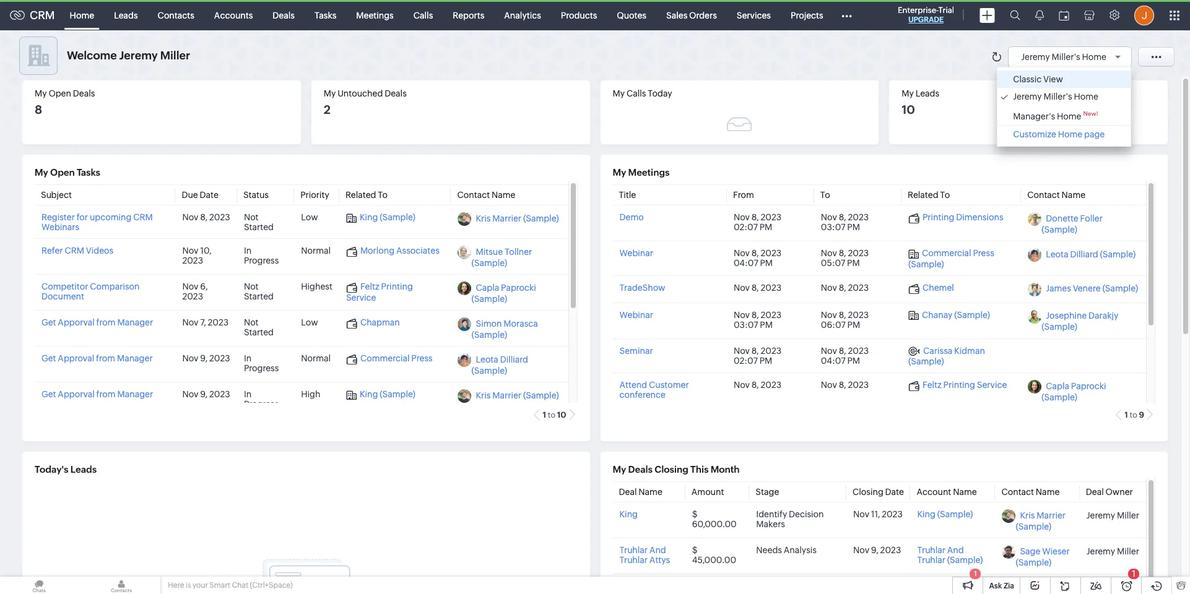 Task type: vqa. For each thing, say whether or not it's contained in the screenshot.


Task type: describe. For each thing, give the bounding box(es) containing it.
deals inside my untouched deals 2
[[385, 89, 407, 98]]

signals image
[[1035, 10, 1044, 20]]

not for nov 6, 2023
[[244, 282, 259, 292]]

mitsue
[[476, 247, 503, 257]]

here
[[168, 581, 184, 590]]

status
[[243, 190, 269, 200]]

1 horizontal spatial 03:07
[[821, 223, 845, 232]]

06:07
[[821, 320, 846, 330]]

sales orders
[[666, 10, 717, 20]]

untouched
[[338, 89, 383, 98]]

from for low
[[96, 318, 116, 328]]

deals left "tasks" link
[[273, 10, 295, 20]]

from
[[733, 190, 754, 200]]

from for high
[[96, 390, 116, 400]]

deal for deal owner
[[1086, 488, 1104, 497]]

nov inside nov 8, 2023 06:07 pm
[[821, 310, 837, 320]]

0 vertical spatial jeremy miller's home link
[[1021, 52, 1125, 62]]

1 horizontal spatial leota dilliard (sample)
[[1046, 250, 1136, 260]]

to for second related to link from the left
[[940, 190, 950, 200]]

(sample) inside carissa kidman (sample)
[[908, 357, 944, 367]]

donette foller (sample)
[[1042, 214, 1103, 235]]

in progress for commercial press
[[244, 354, 279, 374]]

profile image
[[1134, 5, 1154, 25]]

morasca
[[504, 319, 538, 329]]

carissa
[[923, 346, 953, 356]]

0 horizontal spatial 04:07
[[734, 258, 758, 268]]

1 vertical spatial jeremy miller's home link
[[1001, 92, 1128, 102]]

0 vertical spatial miller
[[160, 49, 190, 62]]

name down my deals closing this month at the right bottom of page
[[639, 488, 662, 497]]

jeremy down classic in the right of the page
[[1013, 92, 1042, 102]]

my leads 10
[[902, 89, 939, 117]]

1 horizontal spatial dilliard
[[1070, 250, 1098, 260]]

in progress for king (sample)
[[244, 390, 279, 410]]

not for nov 7, 2023
[[244, 318, 259, 328]]

leads for my leads 10
[[916, 89, 939, 98]]

due date
[[182, 190, 219, 200]]

manager for low
[[117, 318, 153, 328]]

apporval for nov 9, 2023
[[58, 390, 95, 400]]

needs analysis
[[756, 546, 817, 556]]

kris for nov 11, 2023
[[1020, 511, 1035, 521]]

get apporval from manager for nov 9, 2023
[[41, 390, 153, 400]]

and for attys
[[649, 546, 666, 556]]

press for commercial press (sample)
[[973, 249, 994, 258]]

deals inside my open deals 8
[[73, 89, 95, 98]]

to for my meetings
[[1130, 411, 1137, 420]]

2023 inside nov 6, 2023
[[182, 292, 203, 302]]

nov 8, 2023 06:07 pm
[[821, 310, 869, 330]]

date for closing date
[[885, 488, 904, 497]]

title
[[619, 190, 636, 200]]

2
[[324, 103, 331, 117]]

king down account
[[917, 510, 936, 520]]

subject
[[41, 190, 72, 200]]

chanay (sample)
[[922, 310, 990, 320]]

manager's
[[1013, 111, 1055, 121]]

king down deal name
[[620, 510, 638, 520]]

due date link
[[182, 190, 219, 200]]

not started for nov 8, 2023
[[244, 213, 274, 232]]

1 to 9
[[1125, 411, 1144, 420]]

commercial for commercial press (sample)
[[922, 249, 971, 258]]

analysis
[[784, 546, 817, 556]]

king down commercial press link
[[360, 390, 378, 400]]

started for nov 8, 2023
[[244, 223, 274, 232]]

my for my open tasks
[[35, 167, 48, 178]]

0 horizontal spatial crm
[[30, 9, 55, 22]]

10 for 1 to 10
[[557, 411, 566, 420]]

sales orders link
[[656, 0, 727, 30]]

approval
[[58, 354, 94, 364]]

capla for the left capla paprocki (sample) link
[[476, 283, 499, 293]]

and for (sample)
[[947, 546, 964, 556]]

name up wieser on the right bottom of the page
[[1036, 488, 1060, 497]]

60,000.00
[[692, 520, 737, 530]]

0 vertical spatial calls
[[413, 10, 433, 20]]

9
[[1139, 411, 1144, 420]]

my calls today
[[613, 89, 672, 98]]

name right account
[[953, 488, 977, 497]]

jeremy down "deal owner" at the right bottom
[[1087, 511, 1115, 521]]

jeremy miller for sage wieser (sample)
[[1087, 547, 1139, 556]]

zia
[[1004, 582, 1014, 591]]

your
[[193, 581, 208, 590]]

ask
[[989, 582, 1002, 591]]

kris marrier (sample) link for high
[[476, 391, 559, 401]]

king (sample) link for high
[[346, 390, 415, 401]]

pm inside nov 8, 2023 06:07 pm
[[847, 320, 860, 330]]

2023 inside nov 10, 2023
[[182, 256, 203, 266]]

(sample) inside "commercial press (sample)"
[[908, 259, 944, 269]]

calls link
[[404, 0, 443, 30]]

chanay (sample) link
[[908, 310, 990, 321]]

nov inside nov 6, 2023
[[182, 282, 198, 292]]

closing date link
[[853, 488, 904, 497]]

started for nov 6, 2023
[[244, 292, 274, 302]]

1 vertical spatial leota dilliard (sample) link
[[471, 355, 528, 376]]

get for low
[[41, 318, 56, 328]]

2 to from the left
[[820, 190, 830, 200]]

contact name link up donette
[[1027, 190, 1086, 200]]

identify
[[756, 510, 787, 520]]

highest
[[301, 282, 332, 292]]

nov inside nov 10, 2023
[[182, 246, 198, 256]]

leota inside leota dilliard (sample)
[[476, 355, 498, 365]]

demo link
[[620, 213, 644, 223]]

services link
[[727, 0, 781, 30]]

jeremy miller for kris marrier (sample)
[[1087, 511, 1139, 521]]

0 vertical spatial leota
[[1046, 250, 1068, 260]]

marrier for low
[[492, 214, 521, 224]]

my for my untouched deals 2
[[324, 89, 336, 98]]

contacts image
[[82, 577, 160, 594]]

signals element
[[1028, 0, 1051, 30]]

deal owner link
[[1086, 488, 1133, 497]]

customize home page
[[1013, 129, 1105, 139]]

james
[[1046, 284, 1071, 294]]

contact for related to
[[457, 190, 490, 200]]

manager for normal
[[117, 354, 153, 364]]

related to for second related to link from the left
[[908, 190, 950, 200]]

customize home page link
[[1001, 129, 1128, 139]]

$ 60,000.00
[[692, 510, 737, 530]]

10,
[[200, 246, 211, 256]]

tollner
[[505, 247, 532, 257]]

webinar link for 04:07
[[620, 249, 653, 258]]

closing date
[[853, 488, 904, 497]]

orders
[[689, 10, 717, 20]]

0 vertical spatial closing
[[655, 464, 688, 475]]

webinar for nov 8, 2023 03:07 pm
[[620, 310, 653, 320]]

feltz for feltz printing service link to the bottom
[[923, 380, 942, 390]]

not for nov 8, 2023
[[244, 213, 259, 223]]

carissa kidman (sample)
[[908, 346, 985, 367]]

page
[[1084, 129, 1105, 139]]

started for nov 7, 2023
[[244, 328, 274, 338]]

1 vertical spatial nov 8, 2023 03:07 pm
[[734, 310, 782, 330]]

sage
[[1020, 547, 1040, 557]]

accounts link
[[204, 0, 263, 30]]

printing dimensions
[[923, 213, 1003, 223]]

deal name link
[[619, 488, 662, 497]]

in progress for morlong associates
[[244, 246, 279, 266]]

identify decision makers
[[756, 510, 824, 530]]

my for my meetings
[[613, 167, 626, 178]]

jeremy up classic view
[[1021, 52, 1050, 62]]

1 vertical spatial 03:07
[[734, 320, 758, 330]]

wieser
[[1042, 547, 1070, 557]]

attend customer conference
[[620, 380, 689, 400]]

0 horizontal spatial nov 8, 2023 04:07 pm
[[734, 249, 782, 268]]

crm link
[[10, 9, 55, 22]]

high
[[301, 390, 320, 400]]

2 vertical spatial 9,
[[871, 546, 878, 556]]

my untouched deals 2
[[324, 89, 407, 117]]

printing for the leftmost feltz printing service link
[[381, 282, 413, 292]]

services
[[737, 10, 771, 20]]

1 horizontal spatial closing
[[853, 488, 883, 497]]

0 horizontal spatial capla paprocki (sample)
[[471, 283, 536, 304]]

1 horizontal spatial leota dilliard (sample) link
[[1046, 250, 1136, 260]]

0 horizontal spatial capla paprocki (sample) link
[[471, 283, 536, 304]]

for
[[77, 213, 88, 223]]

2 vertical spatial nov 9, 2023
[[853, 546, 901, 556]]

in for refer crm videos
[[244, 246, 252, 256]]

1 horizontal spatial crm
[[65, 246, 84, 256]]

commercial press
[[360, 354, 433, 364]]

chats image
[[0, 577, 78, 594]]

low for king (sample)
[[301, 213, 318, 223]]

05:07
[[821, 258, 845, 268]]

reports link
[[443, 0, 494, 30]]

1 vertical spatial calls
[[627, 89, 646, 98]]

1 vertical spatial 04:07
[[821, 356, 846, 366]]

in for get approval from manager
[[244, 354, 252, 364]]

jeremy right wieser on the right bottom of the page
[[1087, 547, 1115, 556]]

commercial press (sample)
[[908, 249, 994, 269]]

upcoming
[[90, 213, 131, 223]]

(sample) inside sage wieser (sample)
[[1016, 558, 1052, 568]]

2 vertical spatial king (sample)
[[917, 510, 973, 520]]

$ for $ 60,000.00
[[692, 510, 698, 520]]

1 vertical spatial feltz printing service link
[[908, 380, 1007, 391]]

0 horizontal spatial tasks
[[77, 167, 100, 178]]

1 horizontal spatial capla paprocki (sample)
[[1042, 381, 1106, 403]]

get approval from manager link
[[41, 354, 153, 364]]

decision
[[789, 510, 824, 520]]

home down manager's home new!
[[1058, 129, 1082, 139]]

1 vertical spatial nov 8, 2023 04:07 pm
[[821, 346, 869, 366]]

contact name for account name
[[1002, 488, 1060, 497]]

register for upcoming crm webinars link
[[41, 213, 153, 232]]

leads for today's leads
[[70, 464, 97, 475]]

chat
[[232, 581, 248, 590]]

contact name up donette
[[1027, 190, 1086, 200]]

king up morlong
[[360, 213, 378, 223]]

dimensions
[[956, 213, 1003, 223]]

products
[[561, 10, 597, 20]]

0 vertical spatial nov 8, 2023 03:07 pm
[[821, 213, 869, 232]]

my for my open deals 8
[[35, 89, 47, 98]]

home inside manager's home new!
[[1057, 111, 1081, 121]]

welcome
[[67, 49, 117, 62]]

service for the leftmost feltz printing service link
[[346, 293, 376, 303]]

paprocki for capla paprocki (sample) link to the bottom
[[1071, 381, 1106, 391]]

create menu image
[[980, 8, 995, 23]]

02:07 for nov 8, 2023 04:07 pm
[[734, 356, 758, 366]]

from link
[[733, 190, 754, 200]]

nov 8, 2023 02:07 pm for 03:07
[[734, 213, 782, 232]]

king (sample) link for low
[[346, 213, 415, 223]]

progress for commercial
[[244, 364, 279, 374]]

reports
[[453, 10, 484, 20]]

my meetings
[[613, 167, 670, 178]]

progress for morlong
[[244, 256, 279, 266]]

carissa kidman (sample) link
[[908, 346, 985, 367]]

webinars
[[41, 223, 79, 232]]

home up welcome
[[70, 10, 94, 20]]

name up donette
[[1062, 190, 1086, 200]]

from for normal
[[96, 354, 115, 364]]

kris marrier (sample) link for nov 11, 2023
[[1016, 511, 1066, 532]]

miller for truhlar and truhlar attys
[[1117, 547, 1139, 556]]

nov 8, 2023 for attend customer conference
[[734, 380, 782, 390]]

priority link
[[300, 190, 329, 200]]

analytics link
[[494, 0, 551, 30]]

(sample) inside donette foller (sample)
[[1042, 225, 1077, 235]]

deal name
[[619, 488, 662, 497]]

mitsue tollner (sample) link
[[471, 247, 532, 268]]

amount
[[691, 488, 724, 497]]

miller for king
[[1117, 511, 1139, 521]]

get apporval from manager link for nov 9, 2023
[[41, 390, 153, 400]]

jeremy down leads link
[[119, 49, 158, 62]]



Task type: locate. For each thing, give the bounding box(es) containing it.
contact up mitsue
[[457, 190, 490, 200]]

1 horizontal spatial to
[[1130, 411, 1137, 420]]

create menu element
[[972, 0, 1002, 30]]

low for chapman
[[301, 318, 318, 328]]

miller's for the top jeremy miller's home link
[[1052, 52, 1080, 62]]

started right 6,
[[244, 292, 274, 302]]

0 vertical spatial dilliard
[[1070, 250, 1098, 260]]

printing down carissa kidman (sample)
[[943, 380, 975, 390]]

jeremy miller
[[1087, 511, 1139, 521], [1087, 547, 1139, 556]]

jeremy miller's home link up 'classic view' link at the right
[[1021, 52, 1125, 62]]

2 vertical spatial leads
[[70, 464, 97, 475]]

3 in from the top
[[244, 390, 252, 400]]

1 and from the left
[[649, 546, 666, 556]]

king (sample) link up morlong
[[346, 213, 415, 223]]

get apporval from manager for nov 7, 2023
[[41, 318, 153, 328]]

get approval from manager
[[41, 354, 153, 364]]

nov 8, 2023
[[182, 213, 230, 223], [734, 283, 782, 293], [821, 283, 869, 293], [734, 380, 782, 390], [821, 380, 869, 390]]

feltz for the leftmost feltz printing service link
[[360, 282, 379, 292]]

0 vertical spatial 9,
[[200, 354, 208, 364]]

1 vertical spatial get apporval from manager
[[41, 390, 153, 400]]

printing down morlong associates link
[[381, 282, 413, 292]]

1 horizontal spatial leads
[[114, 10, 138, 20]]

0 vertical spatial in progress
[[244, 246, 279, 266]]

started down status
[[244, 223, 274, 232]]

2 deal from the left
[[1086, 488, 1104, 497]]

commercial up chemel
[[922, 249, 971, 258]]

nov 9, 2023
[[182, 354, 230, 364], [182, 390, 230, 400], [853, 546, 901, 556]]

deals up deal name link
[[628, 464, 653, 475]]

seminar
[[620, 346, 653, 356]]

not started right 6,
[[244, 282, 274, 302]]

1 vertical spatial miller's
[[1044, 92, 1072, 102]]

1 vertical spatial capla paprocki (sample) link
[[1042, 381, 1106, 403]]

02:07 for nov 8, 2023 03:07 pm
[[734, 223, 758, 232]]

from down get approval from manager
[[96, 390, 116, 400]]

started right the 'nov 7, 2023'
[[244, 328, 274, 338]]

6,
[[200, 282, 208, 292]]

2 nov 8, 2023 02:07 pm from the top
[[734, 346, 782, 366]]

1 to from the left
[[378, 190, 388, 200]]

0 horizontal spatial meetings
[[356, 10, 394, 20]]

donette
[[1046, 214, 1078, 224]]

leota dilliard (sample)
[[1046, 250, 1136, 260], [471, 355, 528, 376]]

manager down 'get approval from manager' link
[[117, 390, 153, 400]]

king link
[[620, 510, 638, 520]]

not right 6,
[[244, 282, 259, 292]]

month
[[711, 464, 740, 475]]

crm right upcoming
[[133, 213, 153, 223]]

0 vertical spatial started
[[244, 223, 274, 232]]

1 webinar from the top
[[620, 249, 653, 258]]

1 normal from the top
[[301, 246, 331, 256]]

kris marrier (sample) link up tollner
[[476, 214, 559, 224]]

1 related to from the left
[[345, 190, 388, 200]]

2 in progress from the top
[[244, 354, 279, 374]]

commercial for commercial press
[[360, 354, 410, 364]]

to
[[378, 190, 388, 200], [820, 190, 830, 200], [940, 190, 950, 200]]

nov 8, 2023 for register for upcoming crm webinars
[[182, 213, 230, 223]]

contact name for related to
[[457, 190, 515, 200]]

0 horizontal spatial capla
[[476, 283, 499, 293]]

leads inside 'my leads 10'
[[916, 89, 939, 98]]

0 vertical spatial kris
[[476, 214, 491, 224]]

contact name link up mitsue
[[457, 190, 515, 200]]

comparison
[[90, 282, 140, 292]]

deals right untouched in the top of the page
[[385, 89, 407, 98]]

meetings link
[[346, 0, 404, 30]]

0 vertical spatial leota dilliard (sample)
[[1046, 250, 1136, 260]]

closing left this at the bottom
[[655, 464, 688, 475]]

feltz down carissa kidman (sample)
[[923, 380, 942, 390]]

kris marrier (sample) for high
[[476, 391, 559, 401]]

contact name link up sage
[[1002, 488, 1060, 497]]

0 vertical spatial capla paprocki (sample)
[[471, 283, 536, 304]]

open for tasks
[[50, 167, 75, 178]]

1 horizontal spatial calls
[[627, 89, 646, 98]]

nov 9, 2023 for get apporval from manager
[[182, 390, 230, 400]]

0 horizontal spatial leads
[[70, 464, 97, 475]]

3 get from the top
[[41, 390, 56, 400]]

2023 inside nov 8, 2023 05:07 pm
[[848, 249, 869, 258]]

contact name link for related to
[[457, 190, 515, 200]]

feltz printing service link up chapman
[[346, 282, 413, 303]]

2023 inside nov 8, 2023 06:07 pm
[[848, 310, 869, 320]]

8, inside nov 8, 2023 05:07 pm
[[839, 249, 846, 258]]

1 vertical spatial capla
[[1046, 381, 1069, 391]]

chemel link
[[908, 283, 954, 294]]

printing
[[923, 213, 954, 223], [381, 282, 413, 292], [943, 380, 975, 390]]

2 vertical spatial marrier
[[1037, 511, 1066, 521]]

miller's
[[1052, 52, 1080, 62], [1044, 92, 1072, 102]]

dilliard down donette foller (sample)
[[1070, 250, 1098, 260]]

3 in progress from the top
[[244, 390, 279, 410]]

service inside the feltz printing service
[[346, 293, 376, 303]]

contact name
[[457, 190, 515, 200], [1027, 190, 1086, 200], [1002, 488, 1060, 497]]

kidman
[[954, 346, 985, 356]]

0 vertical spatial king (sample) link
[[346, 213, 415, 223]]

leota down simon morasca (sample) link
[[476, 355, 498, 365]]

2 horizontal spatial to
[[940, 190, 950, 200]]

2 vertical spatial not
[[244, 318, 259, 328]]

webinar down tradeshow
[[620, 310, 653, 320]]

and inside truhlar and truhlar (sample)
[[947, 546, 964, 556]]

capla for capla paprocki (sample) link to the bottom
[[1046, 381, 1069, 391]]

2 webinar link from the top
[[620, 310, 653, 320]]

Other Modules field
[[833, 5, 860, 25]]

service for feltz printing service link to the bottom
[[977, 380, 1007, 390]]

marrier for high
[[492, 391, 521, 401]]

today's leads
[[35, 464, 97, 475]]

2 to from the left
[[1130, 411, 1137, 420]]

1 low from the top
[[301, 213, 318, 223]]

2 not started from the top
[[244, 282, 274, 302]]

jeremy miller's home up 'classic view' link at the right
[[1021, 52, 1107, 62]]

1 in from the top
[[244, 246, 252, 256]]

(sample) inside truhlar and truhlar (sample)
[[947, 556, 983, 566]]

3 to from the left
[[940, 190, 950, 200]]

crm left the home link
[[30, 9, 55, 22]]

mitsue tollner (sample)
[[471, 247, 532, 268]]

paprocki
[[501, 283, 536, 293], [1071, 381, 1106, 391]]

contacts
[[158, 10, 194, 20]]

not down status link
[[244, 213, 259, 223]]

conference
[[620, 390, 666, 400]]

10 inside 'my leads 10'
[[902, 103, 915, 117]]

jeremy miller down "deal owner" at the right bottom
[[1087, 511, 1139, 521]]

1 vertical spatial leota dilliard (sample)
[[471, 355, 528, 376]]

chapman
[[360, 318, 400, 328]]

manager down comparison
[[117, 318, 153, 328]]

03:07
[[821, 223, 845, 232], [734, 320, 758, 330]]

0 horizontal spatial related
[[345, 190, 376, 200]]

0 horizontal spatial related to
[[345, 190, 388, 200]]

kris for high
[[476, 391, 491, 401]]

home up customize home page link
[[1057, 111, 1081, 121]]

calls left today
[[627, 89, 646, 98]]

feltz printing service down carissa kidman (sample)
[[923, 380, 1007, 390]]

2 low from the top
[[301, 318, 318, 328]]

king (sample) link
[[346, 213, 415, 223], [346, 390, 415, 401], [917, 510, 973, 520]]

in for get apporval from manager
[[244, 390, 252, 400]]

contact name up mitsue
[[457, 190, 515, 200]]

morlong
[[360, 246, 395, 256]]

1 horizontal spatial to
[[820, 190, 830, 200]]

sage wieser (sample) link
[[1016, 547, 1070, 568]]

1 vertical spatial 10
[[557, 411, 566, 420]]

2 vertical spatial printing
[[943, 380, 975, 390]]

1 vertical spatial feltz printing service
[[923, 380, 1007, 390]]

paprocki for the left capla paprocki (sample) link
[[501, 283, 536, 293]]

related
[[345, 190, 376, 200], [908, 190, 938, 200]]

0 horizontal spatial related to link
[[345, 190, 388, 200]]

1 vertical spatial not
[[244, 282, 259, 292]]

my inside my open deals 8
[[35, 89, 47, 98]]

press inside "commercial press (sample)"
[[973, 249, 994, 258]]

my open tasks
[[35, 167, 100, 178]]

low down highest
[[301, 318, 318, 328]]

2 and from the left
[[947, 546, 964, 556]]

2 related to from the left
[[908, 190, 950, 200]]

(sample) inside the simon morasca (sample)
[[471, 330, 507, 340]]

my for my deals closing this month
[[613, 464, 626, 475]]

webinar for nov 8, 2023 04:07 pm
[[620, 249, 653, 258]]

stage
[[756, 488, 779, 497]]

related for 2nd related to link from the right
[[345, 190, 376, 200]]

dilliard down simon morasca (sample) link
[[500, 355, 528, 365]]

0 vertical spatial printing
[[923, 213, 954, 223]]

1 vertical spatial capla paprocki (sample)
[[1042, 381, 1106, 403]]

commercial press (sample) link
[[908, 249, 994, 269]]

1 started from the top
[[244, 223, 274, 232]]

2 get apporval from manager from the top
[[41, 390, 153, 400]]

tasks right deals link
[[315, 10, 336, 20]]

tradeshow link
[[620, 283, 665, 293]]

1 webinar link from the top
[[620, 249, 653, 258]]

jeremy miller's home link down 'classic view' link at the right
[[1001, 92, 1128, 102]]

service down kidman
[[977, 380, 1007, 390]]

2 $ from the top
[[692, 546, 698, 556]]

9, for get approval from manager
[[200, 354, 208, 364]]

apporval down document
[[58, 318, 95, 328]]

3 not started from the top
[[244, 318, 274, 338]]

deal left owner
[[1086, 488, 1104, 497]]

low down priority link
[[301, 213, 318, 223]]

3 started from the top
[[244, 328, 274, 338]]

1 vertical spatial miller
[[1117, 511, 1139, 521]]

1 not started from the top
[[244, 213, 274, 232]]

8, inside nov 8, 2023 06:07 pm
[[839, 310, 846, 320]]

1 jeremy miller from the top
[[1087, 511, 1139, 521]]

feltz up chapman link
[[360, 282, 379, 292]]

normal for morlong
[[301, 246, 331, 256]]

open for deals
[[49, 89, 71, 98]]

1 vertical spatial in
[[244, 354, 252, 364]]

2 normal from the top
[[301, 354, 331, 364]]

home link
[[60, 0, 104, 30]]

1 vertical spatial leads
[[916, 89, 939, 98]]

name up mitsue
[[492, 190, 515, 200]]

2 webinar from the top
[[620, 310, 653, 320]]

manager right approval
[[117, 354, 153, 364]]

0 horizontal spatial closing
[[655, 464, 688, 475]]

2 vertical spatial crm
[[65, 246, 84, 256]]

1 from from the top
[[96, 318, 116, 328]]

commercial press link
[[346, 354, 433, 365]]

1 vertical spatial normal
[[301, 354, 331, 364]]

crm right the refer
[[65, 246, 84, 256]]

projects
[[791, 10, 823, 20]]

from down competitor comparison document link
[[96, 318, 116, 328]]

1 vertical spatial tasks
[[77, 167, 100, 178]]

1 get apporval from manager from the top
[[41, 318, 153, 328]]

2 jeremy miller from the top
[[1087, 547, 1139, 556]]

3 not from the top
[[244, 318, 259, 328]]

1 vertical spatial printing
[[381, 282, 413, 292]]

feltz printing service inside feltz printing service link
[[923, 380, 1007, 390]]

commercial down chapman
[[360, 354, 410, 364]]

10
[[902, 103, 915, 117], [557, 411, 566, 420]]

related to link right priority
[[345, 190, 388, 200]]

2 related to link from the left
[[908, 190, 950, 200]]

11,
[[871, 510, 880, 520]]

1 horizontal spatial related to link
[[908, 190, 950, 200]]

1 related to link from the left
[[345, 190, 388, 200]]

$ down amount
[[692, 510, 698, 520]]

webinar link down tradeshow
[[620, 310, 653, 320]]

1 to from the left
[[548, 411, 556, 420]]

nov inside nov 8, 2023 05:07 pm
[[821, 249, 837, 258]]

capla
[[476, 283, 499, 293], [1046, 381, 1069, 391]]

0 horizontal spatial leota dilliard (sample)
[[471, 355, 528, 376]]

0 vertical spatial kris marrier (sample)
[[476, 214, 559, 224]]

2 progress from the top
[[244, 364, 279, 374]]

name
[[492, 190, 515, 200], [1062, 190, 1086, 200], [639, 488, 662, 497], [953, 488, 977, 497], [1036, 488, 1060, 497]]

from right approval
[[96, 354, 115, 364]]

contact for account name
[[1002, 488, 1034, 497]]

truhlar and truhlar (sample) link
[[917, 546, 983, 566]]

tradeshow
[[620, 283, 665, 293]]

contact name link for account name
[[1002, 488, 1060, 497]]

my for my leads 10
[[902, 89, 914, 98]]

0 vertical spatial kris marrier (sample) link
[[476, 214, 559, 224]]

capla paprocki (sample)
[[471, 283, 536, 304], [1042, 381, 1106, 403]]

1 vertical spatial crm
[[133, 213, 153, 223]]

7,
[[200, 318, 206, 328]]

calls left reports
[[413, 10, 433, 20]]

2 vertical spatial in progress
[[244, 390, 279, 410]]

service up chapman link
[[346, 293, 376, 303]]

open
[[49, 89, 71, 98], [50, 167, 75, 178]]

0 vertical spatial open
[[49, 89, 71, 98]]

commercial
[[922, 249, 971, 258], [360, 354, 410, 364]]

1 nov 8, 2023 02:07 pm from the top
[[734, 213, 782, 232]]

and inside truhlar and truhlar attys
[[649, 546, 666, 556]]

here is your smart chat (ctrl+space)
[[168, 581, 293, 590]]

0 horizontal spatial 10
[[557, 411, 566, 420]]

normal up highest
[[301, 246, 331, 256]]

nov 8, 2023 04:07 pm
[[734, 249, 782, 268], [821, 346, 869, 366]]

deals
[[273, 10, 295, 20], [73, 89, 95, 98], [385, 89, 407, 98], [628, 464, 653, 475]]

45,000.00
[[692, 556, 736, 566]]

related to link up printing dimensions link
[[908, 190, 950, 200]]

smart
[[210, 581, 230, 590]]

get for normal
[[41, 354, 56, 364]]

0 vertical spatial capla
[[476, 283, 499, 293]]

enterprise-
[[898, 6, 938, 15]]

contact up sage
[[1002, 488, 1034, 497]]

0 vertical spatial king (sample)
[[360, 213, 415, 223]]

printing for feltz printing service link to the bottom
[[943, 380, 975, 390]]

(sample) inside mitsue tollner (sample)
[[471, 258, 507, 268]]

2 apporval from the top
[[58, 390, 95, 400]]

0 vertical spatial get
[[41, 318, 56, 328]]

search image
[[1010, 10, 1020, 20]]

1 vertical spatial nov 9, 2023
[[182, 390, 230, 400]]

kris for low
[[476, 214, 491, 224]]

2 get from the top
[[41, 354, 56, 364]]

miller's down view
[[1044, 92, 1072, 102]]

deals link
[[263, 0, 305, 30]]

get apporval from manager link for nov 7, 2023
[[41, 318, 153, 328]]

1 progress from the top
[[244, 256, 279, 266]]

not started for nov 7, 2023
[[244, 318, 274, 338]]

competitor
[[41, 282, 88, 292]]

josephine darakjy (sample)
[[1042, 311, 1119, 332]]

press inside commercial press link
[[411, 354, 433, 364]]

jeremy miller's home down view
[[1013, 92, 1098, 102]]

commercial inside "commercial press (sample)"
[[922, 249, 971, 258]]

pm inside nov 8, 2023 05:07 pm
[[847, 258, 860, 268]]

dilliard inside leota dilliard (sample)
[[500, 355, 528, 365]]

1 vertical spatial paprocki
[[1071, 381, 1106, 391]]

manager for high
[[117, 390, 153, 400]]

0 vertical spatial jeremy miller's home
[[1021, 52, 1107, 62]]

1 vertical spatial from
[[96, 354, 115, 364]]

1 get from the top
[[41, 318, 56, 328]]

get apporval from manager link down competitor comparison document
[[41, 318, 153, 328]]

2 02:07 from the top
[[734, 356, 758, 366]]

to for my open tasks
[[548, 411, 556, 420]]

date up nov 11, 2023
[[885, 488, 904, 497]]

this
[[690, 464, 709, 475]]

crm inside "register for upcoming crm webinars"
[[133, 213, 153, 223]]

feltz printing service up chapman
[[346, 282, 413, 303]]

1 vertical spatial webinar
[[620, 310, 653, 320]]

chapman link
[[346, 318, 400, 329]]

1 vertical spatial nov 8, 2023 02:07 pm
[[734, 346, 782, 366]]

kris marrier (sample) link
[[476, 214, 559, 224], [476, 391, 559, 401], [1016, 511, 1066, 532]]

2 vertical spatial not started
[[244, 318, 274, 338]]

king (sample) link down commercial press link
[[346, 390, 415, 401]]

deal for deal name
[[619, 488, 637, 497]]

calls
[[413, 10, 433, 20], [627, 89, 646, 98]]

2 from from the top
[[96, 354, 115, 364]]

webinar link up tradeshow
[[620, 249, 653, 258]]

not started
[[244, 213, 274, 232], [244, 282, 274, 302], [244, 318, 274, 338]]

dilliard
[[1070, 250, 1098, 260], [500, 355, 528, 365]]

1 not from the top
[[244, 213, 259, 223]]

kris marrier (sample) up 1 to 10
[[476, 391, 559, 401]]

nov 9, 2023 for get approval from manager
[[182, 354, 230, 364]]

1 vertical spatial closing
[[853, 488, 883, 497]]

$ down 60,000.00
[[692, 546, 698, 556]]

nov 8, 2023 02:07 pm for 04:07
[[734, 346, 782, 366]]

printing inside printing dimensions link
[[923, 213, 954, 223]]

simon
[[476, 319, 502, 329]]

3 from from the top
[[96, 390, 116, 400]]

meetings up the title
[[628, 167, 670, 178]]

1 horizontal spatial and
[[947, 546, 964, 556]]

progress for king
[[244, 400, 279, 410]]

feltz printing service for the leftmost feltz printing service link
[[346, 282, 413, 303]]

capla paprocki (sample) link
[[471, 283, 536, 304], [1042, 381, 1106, 403]]

2 vertical spatial progress
[[244, 400, 279, 410]]

meetings left calls link
[[356, 10, 394, 20]]

manager's home new!
[[1013, 110, 1098, 121]]

related right priority
[[345, 190, 376, 200]]

1 vertical spatial $
[[692, 546, 698, 556]]

2 get apporval from manager link from the top
[[41, 390, 153, 400]]

normal up "high"
[[301, 354, 331, 364]]

9, for get apporval from manager
[[200, 390, 208, 400]]

normal
[[301, 246, 331, 256], [301, 354, 331, 364]]

kris marrier (sample) link for low
[[476, 214, 559, 224]]

1 horizontal spatial capla
[[1046, 381, 1069, 391]]

calendar image
[[1059, 10, 1069, 20]]

status link
[[243, 190, 269, 200]]

0 horizontal spatial dilliard
[[500, 355, 528, 365]]

$ for $ 45,000.00
[[692, 546, 698, 556]]

1 related from the left
[[345, 190, 376, 200]]

nov 7, 2023
[[182, 318, 229, 328]]

0 vertical spatial paprocki
[[501, 283, 536, 293]]

0 vertical spatial feltz
[[360, 282, 379, 292]]

leota
[[1046, 250, 1068, 260], [476, 355, 498, 365]]

classic view
[[1013, 74, 1063, 84]]

1 horizontal spatial tasks
[[315, 10, 336, 20]]

kris marrier (sample) link up 1 to 10
[[476, 391, 559, 401]]

king (sample) link for nov 11, 2023
[[917, 510, 973, 520]]

my for my calls today
[[613, 89, 625, 98]]

king (sample) for high
[[360, 390, 415, 400]]

feltz printing service
[[346, 282, 413, 303], [923, 380, 1007, 390]]

2 vertical spatial in
[[244, 390, 252, 400]]

3 progress from the top
[[244, 400, 279, 410]]

contact up donette
[[1027, 190, 1060, 200]]

webinar link for 03:07
[[620, 310, 653, 320]]

competitor comparison document link
[[41, 282, 140, 302]]

1 vertical spatial 02:07
[[734, 356, 758, 366]]

king (sample) down the account name in the right bottom of the page
[[917, 510, 973, 520]]

nov 8, 2023 for tradeshow
[[734, 283, 782, 293]]

and left $ 45,000.00
[[649, 546, 666, 556]]

open inside my open deals 8
[[49, 89, 71, 98]]

1 apporval from the top
[[58, 318, 95, 328]]

my inside 'my leads 10'
[[902, 89, 914, 98]]

get apporval from manager link down get approval from manager
[[41, 390, 153, 400]]

register
[[41, 213, 75, 223]]

$ inside $ 45,000.00
[[692, 546, 698, 556]]

attys
[[649, 556, 670, 566]]

not started down status
[[244, 213, 274, 232]]

home up 'classic view' link at the right
[[1082, 52, 1107, 62]]

kris marrier (sample) up tollner
[[476, 214, 559, 224]]

0 horizontal spatial feltz printing service
[[346, 282, 413, 303]]

closing up 11,
[[853, 488, 883, 497]]

0 vertical spatial nov 8, 2023 04:07 pm
[[734, 249, 782, 268]]

0 vertical spatial from
[[96, 318, 116, 328]]

and down account name "link"
[[947, 546, 964, 556]]

tasks link
[[305, 0, 346, 30]]

normal for commercial
[[301, 354, 331, 364]]

service
[[346, 293, 376, 303], [977, 380, 1007, 390]]

date for due date
[[200, 190, 219, 200]]

1 vertical spatial date
[[885, 488, 904, 497]]

1 horizontal spatial capla paprocki (sample) link
[[1042, 381, 1106, 403]]

printing inside the feltz printing service
[[381, 282, 413, 292]]

1 get apporval from manager link from the top
[[41, 318, 153, 328]]

2 started from the top
[[244, 292, 274, 302]]

search element
[[1002, 0, 1028, 30]]

contact
[[457, 190, 490, 200], [1027, 190, 1060, 200], [1002, 488, 1034, 497]]

$ inside $ 60,000.00
[[692, 510, 698, 520]]

0 vertical spatial 02:07
[[734, 223, 758, 232]]

my inside my untouched deals 2
[[324, 89, 336, 98]]

1 vertical spatial kris marrier (sample) link
[[476, 391, 559, 401]]

press
[[973, 249, 994, 258], [411, 354, 433, 364]]

10 for my leads 10
[[902, 103, 915, 117]]

morlong associates
[[360, 246, 440, 256]]

contact name up sage
[[1002, 488, 1060, 497]]

related to for 2nd related to link from the right
[[345, 190, 388, 200]]

feltz printing service link down carissa kidman (sample)
[[908, 380, 1007, 391]]

marrier for nov 11, 2023
[[1037, 511, 1066, 521]]

2 vertical spatial started
[[244, 328, 274, 338]]

1 vertical spatial dilliard
[[500, 355, 528, 365]]

2 vertical spatial kris marrier (sample) link
[[1016, 511, 1066, 532]]

associates
[[396, 246, 440, 256]]

printing left dimensions
[[923, 213, 954, 223]]

venere
[[1073, 284, 1101, 294]]

quotes link
[[607, 0, 656, 30]]

date
[[200, 190, 219, 200], [885, 488, 904, 497]]

0 vertical spatial jeremy miller
[[1087, 511, 1139, 521]]

0 vertical spatial press
[[973, 249, 994, 258]]

kris marrier (sample) up sage
[[1016, 511, 1066, 532]]

leota dilliard (sample) link down simon morasca (sample) link
[[471, 355, 528, 376]]

simon morasca (sample) link
[[471, 319, 538, 340]]

2 in from the top
[[244, 354, 252, 364]]

leota down donette foller (sample)
[[1046, 250, 1068, 260]]

1 02:07 from the top
[[734, 223, 758, 232]]

profile element
[[1127, 0, 1162, 30]]

related for second related to link from the left
[[908, 190, 938, 200]]

kris marrier (sample) for nov 11, 2023
[[1016, 511, 1066, 532]]

2 related from the left
[[908, 190, 938, 200]]

feltz printing service for feltz printing service link to the bottom
[[923, 380, 1007, 390]]

nov
[[182, 213, 198, 223], [734, 213, 750, 223], [821, 213, 837, 223], [182, 246, 198, 256], [734, 249, 750, 258], [821, 249, 837, 258], [182, 282, 198, 292], [734, 283, 750, 293], [821, 283, 837, 293], [734, 310, 750, 320], [821, 310, 837, 320], [182, 318, 198, 328], [734, 346, 750, 356], [821, 346, 837, 356], [182, 354, 198, 364], [734, 380, 750, 390], [821, 380, 837, 390], [182, 390, 198, 400], [853, 510, 869, 520], [853, 546, 869, 556]]

1 deal from the left
[[619, 488, 637, 497]]

home up 'new!'
[[1074, 92, 1098, 102]]

webinar up tradeshow
[[620, 249, 653, 258]]

truhlar and truhlar attys link
[[620, 546, 670, 566]]

(sample) inside 'josephine darakjy (sample)'
[[1042, 322, 1077, 332]]

king (sample) for low
[[360, 213, 415, 223]]

2 not from the top
[[244, 282, 259, 292]]

kris marrier (sample) for low
[[476, 214, 559, 224]]

to for 2nd related to link from the right
[[378, 190, 388, 200]]

1 vertical spatial jeremy miller's home
[[1013, 92, 1098, 102]]

0 vertical spatial get apporval from manager
[[41, 318, 153, 328]]

1 $ from the top
[[692, 510, 698, 520]]

miller's for bottom jeremy miller's home link
[[1044, 92, 1072, 102]]

0 vertical spatial miller's
[[1052, 52, 1080, 62]]

1 vertical spatial meetings
[[628, 167, 670, 178]]

get apporval from manager down get approval from manager
[[41, 390, 153, 400]]

0 horizontal spatial feltz printing service link
[[346, 282, 413, 303]]

1 vertical spatial kris
[[476, 391, 491, 401]]

sales
[[666, 10, 687, 20]]

deals down welcome
[[73, 89, 95, 98]]

1 in progress from the top
[[244, 246, 279, 266]]



